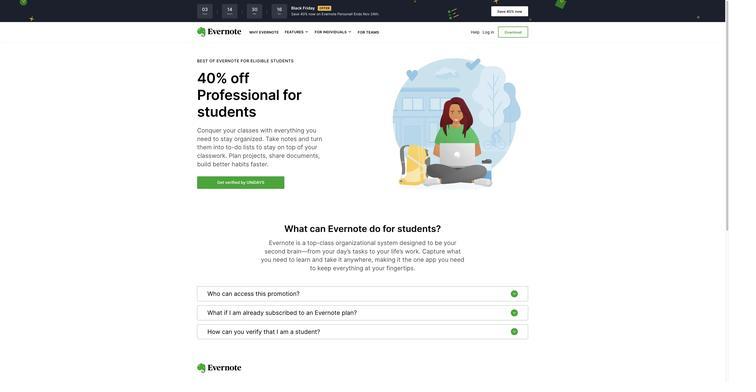 Task type: vqa. For each thing, say whether or not it's contained in the screenshot.
new features, new plans, and a bold future for evernote 'link'
no



Task type: describe. For each thing, give the bounding box(es) containing it.
evernote inside 'link'
[[259, 30, 279, 34]]

for teams
[[358, 30, 379, 34]]

40% for save 40% now on evernote personal! ends nov 24th.
[[300, 12, 308, 16]]

why evernote
[[249, 30, 279, 34]]

30 min
[[252, 7, 258, 15]]

2 it from the left
[[397, 256, 401, 264]]

by
[[241, 180, 246, 185]]

16
[[277, 7, 282, 12]]

1 horizontal spatial need
[[273, 256, 287, 264]]

student studying with evernote image
[[380, 56, 528, 191]]

30
[[252, 7, 258, 12]]

brain—from
[[287, 248, 321, 255]]

at
[[365, 265, 371, 272]]

0 horizontal spatial stay
[[221, 135, 232, 143]]

black
[[291, 6, 302, 11]]

making
[[375, 256, 395, 264]]

you left "verify"
[[234, 328, 244, 336]]

eligible
[[250, 59, 269, 64]]

share
[[269, 152, 285, 160]]

day's
[[337, 248, 351, 255]]

what can evernote do for students?
[[284, 223, 441, 235]]

app
[[426, 256, 436, 264]]

24th.
[[371, 12, 379, 16]]

save for save 40% now
[[497, 9, 506, 13]]

help link
[[471, 30, 480, 35]]

conquer your classes with everything you need to stay organized. take notes and turn them into to-do lists to stay on top of your classwork. plan projects, share documents, build better habits faster.
[[197, 127, 322, 168]]

of inside the conquer your classes with everything you need to stay organized. take notes and turn them into to-do lists to stay on top of your classwork. plan projects, share documents, build better habits faster.
[[297, 144, 303, 151]]

log
[[483, 30, 490, 35]]

features button
[[285, 30, 309, 35]]

documents,
[[286, 152, 320, 160]]

for for for teams
[[358, 30, 365, 34]]

off
[[231, 70, 249, 87]]

who
[[207, 291, 220, 298]]

professional
[[197, 86, 280, 104]]

0 vertical spatial students
[[271, 59, 294, 64]]

a inside the evernote is a top-class organizational system designed to be your second brain—from your day's tasks to your life's work. capture what you need to learn and take it anywhere, making it the one app you need to keep everything at your fingertips.
[[302, 239, 306, 247]]

friday
[[303, 6, 315, 11]]

faster.
[[251, 161, 269, 168]]

projects,
[[243, 152, 267, 160]]

anywhere,
[[344, 256, 373, 264]]

1 vertical spatial a
[[290, 328, 294, 336]]

get
[[217, 180, 224, 185]]

to left an
[[299, 309, 304, 317]]

what for what can evernote do for students?
[[284, 223, 308, 235]]

for for evernote
[[241, 59, 249, 64]]

your down class
[[322, 248, 335, 255]]

0 vertical spatial on
[[317, 12, 321, 16]]

to up projects,
[[256, 144, 262, 151]]

help
[[471, 30, 480, 35]]

capture
[[422, 248, 445, 255]]

03
[[202, 7, 208, 12]]

for individuals button
[[315, 30, 352, 35]]

for teams link
[[358, 30, 379, 35]]

days
[[203, 13, 207, 15]]

work.
[[405, 248, 421, 255]]

features
[[285, 30, 304, 34]]

organizational
[[336, 239, 376, 247]]

40% off professional for students
[[197, 70, 302, 120]]

access
[[234, 291, 254, 298]]

and inside the evernote is a top-class organizational system designed to be your second brain—from your day's tasks to your life's work. capture what you need to learn and take it anywhere, making it the one app you need to keep everything at your fingertips.
[[312, 256, 323, 264]]

log in link
[[483, 30, 494, 35]]

for for for individuals
[[315, 30, 322, 34]]

learn
[[296, 256, 310, 264]]

min
[[253, 13, 256, 15]]

classwork.
[[197, 152, 227, 160]]

1 vertical spatial do
[[369, 223, 381, 235]]

do inside the conquer your classes with everything you need to stay organized. take notes and turn them into to-do lists to stay on top of your classwork. plan projects, share documents, build better habits faster.
[[234, 144, 242, 151]]

who can access this promotion?
[[207, 291, 300, 298]]

fingertips.
[[386, 265, 415, 272]]

promotion?
[[268, 291, 300, 298]]

how
[[207, 328, 220, 336]]

get verified by unidays
[[217, 180, 264, 185]]

1 horizontal spatial am
[[280, 328, 289, 336]]

take
[[324, 256, 337, 264]]

personal!
[[337, 12, 353, 16]]

03 days
[[202, 7, 208, 15]]

can for who
[[222, 291, 232, 298]]

to up into at the top of the page
[[213, 135, 219, 143]]

for for professional
[[283, 86, 302, 104]]

system
[[377, 239, 398, 247]]

better
[[213, 161, 230, 168]]

one
[[413, 256, 424, 264]]

if
[[224, 309, 228, 317]]

this
[[256, 291, 266, 298]]

keep
[[317, 265, 331, 272]]

2 horizontal spatial need
[[450, 256, 464, 264]]

on inside the conquer your classes with everything you need to stay organized. take notes and turn them into to-do lists to stay on top of your classwork. plan projects, share documents, build better habits faster.
[[277, 144, 284, 151]]

40% for save 40% now
[[506, 9, 514, 13]]

with
[[260, 127, 272, 134]]

14 hours
[[227, 7, 233, 15]]

lists
[[243, 144, 255, 151]]

download link
[[498, 27, 528, 38]]

to-
[[226, 144, 234, 151]]

your down turn
[[305, 144, 317, 151]]

why
[[249, 30, 258, 34]]

plan?
[[342, 309, 357, 317]]

download
[[505, 30, 522, 34]]

your up the making
[[377, 248, 389, 255]]

sec
[[278, 13, 281, 15]]



Task type: locate. For each thing, give the bounding box(es) containing it.
now down friday at the top left of page
[[309, 12, 316, 16]]

40% up download link
[[506, 9, 514, 13]]

1 it from the left
[[338, 256, 342, 264]]

need down what
[[450, 256, 464, 264]]

need down second
[[273, 256, 287, 264]]

verified
[[225, 180, 240, 185]]

1 vertical spatial stay
[[264, 144, 276, 151]]

16 sec
[[277, 7, 282, 15]]

1 vertical spatial and
[[312, 256, 323, 264]]

0 vertical spatial can
[[310, 223, 326, 235]]

0 vertical spatial stay
[[221, 135, 232, 143]]

do up plan at the left
[[234, 144, 242, 151]]

is
[[296, 239, 301, 247]]

1 vertical spatial on
[[277, 144, 284, 151]]

you right app
[[438, 256, 448, 264]]

stay
[[221, 135, 232, 143], [264, 144, 276, 151]]

40% inside 40% off professional for students
[[197, 70, 227, 87]]

can up top-
[[310, 223, 326, 235]]

need up them
[[197, 135, 211, 143]]

life's
[[391, 248, 403, 255]]

0 horizontal spatial what
[[207, 309, 222, 317]]

1 : from the left
[[217, 9, 218, 14]]

i
[[229, 309, 231, 317], [277, 328, 278, 336]]

your up what
[[444, 239, 456, 247]]

what
[[284, 223, 308, 235], [207, 309, 222, 317]]

1 horizontal spatial 40%
[[300, 12, 308, 16]]

3 : from the left
[[266, 9, 268, 14]]

log in
[[483, 30, 494, 35]]

do up system
[[369, 223, 381, 235]]

evernote inside the evernote is a top-class organizational system designed to be your second brain—from your day's tasks to your life's work. capture what you need to learn and take it anywhere, making it the one app you need to keep everything at your fingertips.
[[269, 239, 294, 247]]

of up documents,
[[297, 144, 303, 151]]

it
[[338, 256, 342, 264], [397, 256, 401, 264]]

1 horizontal spatial everything
[[333, 265, 363, 272]]

save inside save 40% now 'link'
[[497, 9, 506, 13]]

1 horizontal spatial of
[[297, 144, 303, 151]]

evernote down offer
[[322, 12, 336, 16]]

0 horizontal spatial of
[[209, 59, 215, 64]]

offer
[[319, 6, 330, 10]]

do
[[234, 144, 242, 151], [369, 223, 381, 235]]

1 vertical spatial for
[[283, 86, 302, 104]]

1 horizontal spatial :
[[242, 9, 243, 14]]

now for save 40% now on evernote personal! ends nov 24th.
[[309, 12, 316, 16]]

0 horizontal spatial and
[[298, 135, 309, 143]]

0 horizontal spatial need
[[197, 135, 211, 143]]

them
[[197, 144, 212, 151]]

evernote up second
[[269, 239, 294, 247]]

0 horizontal spatial for
[[315, 30, 322, 34]]

tasks
[[353, 248, 368, 255]]

to left keep
[[310, 265, 316, 272]]

1 vertical spatial of
[[297, 144, 303, 151]]

to left be
[[427, 239, 433, 247]]

0 horizontal spatial students
[[197, 103, 256, 120]]

14
[[227, 7, 232, 12]]

evernote up off
[[217, 59, 239, 64]]

1 horizontal spatial it
[[397, 256, 401, 264]]

save up download link
[[497, 9, 506, 13]]

what
[[447, 248, 461, 255]]

: left the '30 min'
[[242, 9, 243, 14]]

the
[[402, 256, 412, 264]]

can right how
[[222, 328, 232, 336]]

2 horizontal spatial :
[[266, 9, 268, 14]]

1 horizontal spatial for
[[283, 86, 302, 104]]

0 horizontal spatial for
[[241, 59, 249, 64]]

0 vertical spatial for
[[241, 59, 249, 64]]

:
[[217, 9, 218, 14], [242, 9, 243, 14], [266, 9, 268, 14]]

save down 'black'
[[291, 12, 299, 16]]

40%
[[506, 9, 514, 13], [300, 12, 308, 16], [197, 70, 227, 87]]

students?
[[397, 223, 441, 235]]

0 vertical spatial a
[[302, 239, 306, 247]]

0 horizontal spatial now
[[309, 12, 316, 16]]

on up share
[[277, 144, 284, 151]]

now for save 40% now
[[515, 9, 522, 13]]

a right "is"
[[302, 239, 306, 247]]

0 vertical spatial everything
[[274, 127, 304, 134]]

conquer
[[197, 127, 222, 134]]

for inside 40% off professional for students
[[283, 86, 302, 104]]

already
[[243, 309, 264, 317]]

save
[[497, 9, 506, 13], [291, 12, 299, 16]]

am right if
[[233, 309, 241, 317]]

you down second
[[261, 256, 271, 264]]

and
[[298, 135, 309, 143], [312, 256, 323, 264]]

0 horizontal spatial i
[[229, 309, 231, 317]]

classes
[[237, 127, 259, 134]]

0 vertical spatial what
[[284, 223, 308, 235]]

1 vertical spatial can
[[222, 291, 232, 298]]

what if i am already subscribed to an evernote plan?
[[207, 309, 357, 317]]

now
[[515, 9, 522, 13], [309, 12, 316, 16]]

to left "learn"
[[289, 256, 295, 264]]

unidays
[[247, 180, 264, 185]]

ends
[[354, 12, 362, 16]]

why evernote link
[[249, 30, 279, 35]]

save for save 40% now on evernote personal! ends nov 24th.
[[291, 12, 299, 16]]

0 horizontal spatial am
[[233, 309, 241, 317]]

1 horizontal spatial what
[[284, 223, 308, 235]]

i right that on the bottom of the page
[[277, 328, 278, 336]]

0 horizontal spatial everything
[[274, 127, 304, 134]]

everything up notes
[[274, 127, 304, 134]]

1 horizontal spatial save
[[497, 9, 506, 13]]

: left 16 sec
[[266, 9, 268, 14]]

evernote logo image
[[197, 27, 241, 37], [197, 364, 241, 374]]

turn
[[311, 135, 322, 143]]

for individuals
[[315, 30, 347, 34]]

can for what
[[310, 223, 326, 235]]

1 horizontal spatial students
[[271, 59, 294, 64]]

for left 'individuals'
[[315, 30, 322, 34]]

can for how
[[222, 328, 232, 336]]

0 vertical spatial do
[[234, 144, 242, 151]]

now inside save 40% now 'link'
[[515, 9, 522, 13]]

1 vertical spatial evernote logo image
[[197, 364, 241, 374]]

everything down anywhere,
[[333, 265, 363, 272]]

now up download link
[[515, 9, 522, 13]]

0 horizontal spatial a
[[290, 328, 294, 336]]

1 vertical spatial everything
[[333, 265, 363, 272]]

1 horizontal spatial for
[[358, 30, 365, 34]]

1 vertical spatial i
[[277, 328, 278, 336]]

40% down 'black friday'
[[300, 12, 308, 16]]

student?
[[295, 328, 320, 336]]

0 vertical spatial and
[[298, 135, 309, 143]]

everything inside the conquer your classes with everything you need to stay organized. take notes and turn them into to-do lists to stay on top of your classwork. plan projects, share documents, build better habits faster.
[[274, 127, 304, 134]]

stay down the take
[[264, 144, 276, 151]]

in
[[491, 30, 494, 35]]

1 horizontal spatial a
[[302, 239, 306, 247]]

and left turn
[[298, 135, 309, 143]]

your down the making
[[372, 265, 385, 272]]

build
[[197, 161, 211, 168]]

evernote right why
[[259, 30, 279, 34]]

2 horizontal spatial for
[[383, 223, 395, 235]]

0 horizontal spatial it
[[338, 256, 342, 264]]

2 vertical spatial for
[[383, 223, 395, 235]]

0 horizontal spatial :
[[217, 9, 218, 14]]

organized.
[[234, 135, 264, 143]]

1 horizontal spatial stay
[[264, 144, 276, 151]]

on down offer
[[317, 12, 321, 16]]

best of evernote for eligible students
[[197, 59, 294, 64]]

0 vertical spatial evernote logo image
[[197, 27, 241, 37]]

what left if
[[207, 309, 222, 317]]

students inside 40% off professional for students
[[197, 103, 256, 120]]

what up "is"
[[284, 223, 308, 235]]

0 horizontal spatial save
[[291, 12, 299, 16]]

your up to- at the top left
[[223, 127, 236, 134]]

stay up to- at the top left
[[221, 135, 232, 143]]

get verified by unidays button
[[197, 177, 284, 189]]

0 vertical spatial of
[[209, 59, 215, 64]]

how can you verify that i am a student?
[[207, 328, 320, 336]]

nov
[[363, 12, 370, 16]]

0 horizontal spatial do
[[234, 144, 242, 151]]

1 vertical spatial am
[[280, 328, 289, 336]]

save 40% now
[[497, 9, 522, 13]]

it left the
[[397, 256, 401, 264]]

take
[[266, 135, 279, 143]]

1 horizontal spatial do
[[369, 223, 381, 235]]

and up keep
[[312, 256, 323, 264]]

evernote up organizational
[[328, 223, 367, 235]]

1 horizontal spatial now
[[515, 9, 522, 13]]

verify
[[246, 328, 262, 336]]

for left 'teams'
[[358, 30, 365, 34]]

2 : from the left
[[242, 9, 243, 14]]

an
[[306, 309, 313, 317]]

you
[[306, 127, 316, 134], [261, 256, 271, 264], [438, 256, 448, 264], [234, 328, 244, 336]]

a left student?
[[290, 328, 294, 336]]

: left 14 hours
[[217, 9, 218, 14]]

for
[[241, 59, 249, 64], [283, 86, 302, 104], [383, 223, 395, 235]]

top-
[[307, 239, 319, 247]]

0 horizontal spatial on
[[277, 144, 284, 151]]

save 40% now on evernote personal! ends nov 24th.
[[291, 12, 379, 16]]

what for what if i am already subscribed to an evernote plan?
[[207, 309, 222, 317]]

class
[[319, 239, 334, 247]]

you up turn
[[306, 127, 316, 134]]

subscribed
[[265, 309, 297, 317]]

to right 'tasks'
[[369, 248, 375, 255]]

i right if
[[229, 309, 231, 317]]

students
[[271, 59, 294, 64], [197, 103, 256, 120]]

of right best
[[209, 59, 215, 64]]

evernote
[[322, 12, 336, 16], [259, 30, 279, 34], [217, 59, 239, 64], [328, 223, 367, 235], [269, 239, 294, 247], [315, 309, 340, 317]]

individuals
[[323, 30, 347, 34]]

best
[[197, 59, 208, 64]]

that
[[264, 328, 275, 336]]

save 40% now link
[[491, 6, 528, 16]]

and inside the conquer your classes with everything you need to stay organized. take notes and turn them into to-do lists to stay on top of your classwork. plan projects, share documents, build better habits faster.
[[298, 135, 309, 143]]

0 vertical spatial am
[[233, 309, 241, 317]]

40% inside 'link'
[[506, 9, 514, 13]]

plan
[[229, 152, 241, 160]]

0 horizontal spatial 40%
[[197, 70, 227, 87]]

can right who
[[222, 291, 232, 298]]

need inside the conquer your classes with everything you need to stay organized. take notes and turn them into to-do lists to stay on top of your classwork. plan projects, share documents, build better habits faster.
[[197, 135, 211, 143]]

everything inside the evernote is a top-class organizational system designed to be your second brain—from your day's tasks to your life's work. capture what you need to learn and take it anywhere, making it the one app you need to keep everything at your fingertips.
[[333, 265, 363, 272]]

evernote right an
[[315, 309, 340, 317]]

2 evernote logo image from the top
[[197, 364, 241, 374]]

1 horizontal spatial and
[[312, 256, 323, 264]]

you inside the conquer your classes with everything you need to stay organized. take notes and turn them into to-do lists to stay on top of your classwork. plan projects, share documents, build better habits faster.
[[306, 127, 316, 134]]

1 vertical spatial students
[[197, 103, 256, 120]]

for inside button
[[315, 30, 322, 34]]

1 vertical spatial what
[[207, 309, 222, 317]]

0 vertical spatial i
[[229, 309, 231, 317]]

teams
[[366, 30, 379, 34]]

am right that on the bottom of the page
[[280, 328, 289, 336]]

habits
[[232, 161, 249, 168]]

it down day's on the bottom
[[338, 256, 342, 264]]

evernote is a top-class organizational system designed to be your second brain—from your day's tasks to your life's work. capture what you need to learn and take it anywhere, making it the one app you need to keep everything at your fingertips.
[[261, 239, 464, 272]]

1 horizontal spatial i
[[277, 328, 278, 336]]

40% down best
[[197, 70, 227, 87]]

black friday
[[291, 6, 315, 11]]

2 vertical spatial can
[[222, 328, 232, 336]]

second
[[265, 248, 285, 255]]

top
[[286, 144, 296, 151]]

2 horizontal spatial 40%
[[506, 9, 514, 13]]

1 horizontal spatial on
[[317, 12, 321, 16]]

1 evernote logo image from the top
[[197, 27, 241, 37]]



